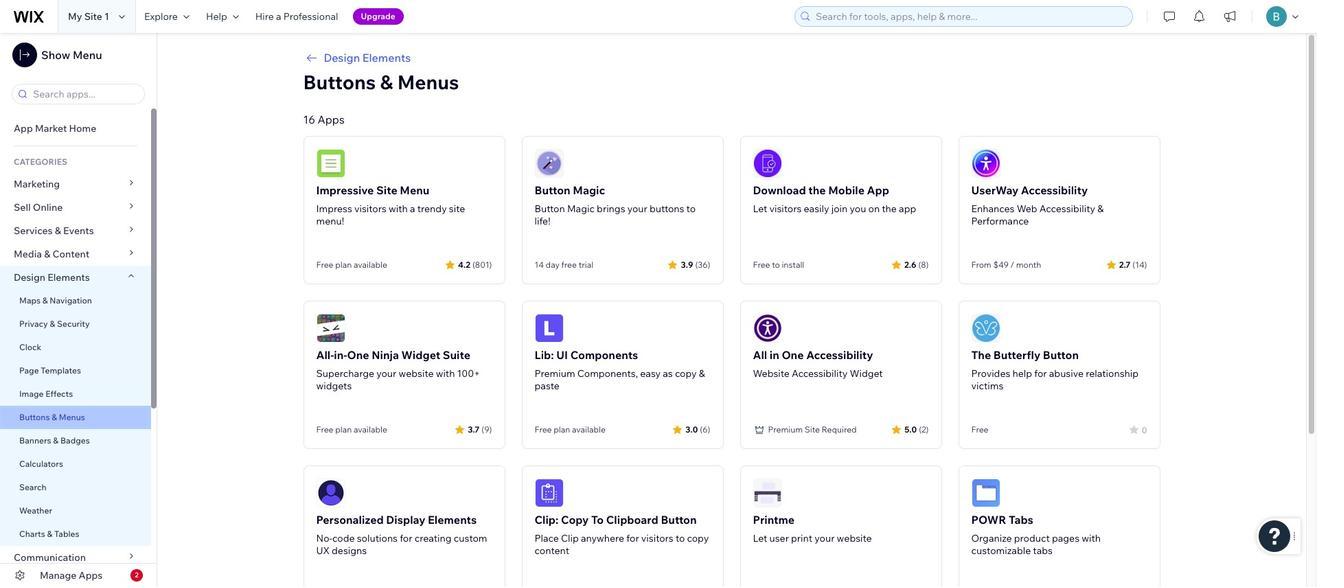 Task type: locate. For each thing, give the bounding box(es) containing it.
menu right show
[[73, 48, 102, 62]]

elements up custom
[[428, 513, 477, 527]]

0 horizontal spatial for
[[400, 532, 412, 545]]

1 vertical spatial premium
[[768, 424, 803, 435]]

1 vertical spatial apps
[[79, 569, 103, 582]]

available down the 'impressive site menu impress visitors with a trendy site menu!'
[[354, 260, 387, 270]]

0 vertical spatial site
[[84, 10, 102, 23]]

marketing
[[14, 178, 60, 190]]

on
[[869, 203, 880, 215]]

charts & tables
[[19, 529, 79, 539]]

2 vertical spatial to
[[676, 532, 685, 545]]

1 horizontal spatial apps
[[318, 113, 345, 126]]

a left trendy
[[410, 203, 415, 215]]

0 vertical spatial the
[[809, 183, 826, 197]]

1 horizontal spatial site
[[376, 183, 397, 197]]

elements down upgrade button
[[362, 51, 411, 65]]

available for premium
[[572, 424, 606, 435]]

all-in-one ninja widget suite logo image
[[316, 314, 345, 343]]

1 horizontal spatial widget
[[850, 367, 883, 380]]

1 horizontal spatial website
[[837, 532, 872, 545]]

site left 1
[[84, 10, 102, 23]]

site left required on the bottom
[[805, 424, 820, 435]]

Search for tools, apps, help & more... field
[[812, 7, 1128, 26]]

designs
[[332, 545, 367, 557]]

privacy & security link
[[0, 313, 151, 336]]

0 vertical spatial apps
[[318, 113, 345, 126]]

premium inside lib: ui components premium components, easy as copy & paste
[[535, 367, 575, 380]]

calculators link
[[0, 453, 151, 476]]

free for download the mobile app
[[753, 260, 770, 270]]

home
[[69, 122, 96, 135]]

menu up trendy
[[400, 183, 430, 197]]

apps for 16 apps
[[318, 113, 345, 126]]

for inside personalized display elements no-code solutions for creating custom ux designs
[[400, 532, 412, 545]]

required
[[822, 424, 857, 435]]

magic left brings on the top
[[567, 203, 595, 215]]

one right in
[[782, 348, 804, 362]]

0 horizontal spatial site
[[84, 10, 102, 23]]

magic up brings on the top
[[573, 183, 605, 197]]

page templates
[[19, 365, 83, 376]]

badges
[[60, 435, 90, 446]]

2 vertical spatial elements
[[428, 513, 477, 527]]

upgrade
[[361, 11, 395, 21]]

privacy & security
[[19, 319, 90, 329]]

1 vertical spatial the
[[882, 203, 897, 215]]

from
[[972, 260, 992, 270]]

a right 'hire'
[[276, 10, 281, 23]]

1 horizontal spatial a
[[410, 203, 415, 215]]

your inside all-in-one ninja widget suite supercharge your website with 100+ widgets
[[376, 367, 397, 380]]

2 vertical spatial site
[[805, 424, 820, 435]]

widget right ninja
[[401, 348, 440, 362]]

services
[[14, 225, 53, 237]]

let inside printme let user print your website
[[753, 532, 767, 545]]

tabs
[[1009, 513, 1033, 527]]

one inside all in one accessibility website accessibility widget
[[782, 348, 804, 362]]

0 vertical spatial buttons & menus
[[303, 70, 459, 94]]

userway accessibility enhances web accessibility & performance
[[972, 183, 1104, 227]]

apps right '16'
[[318, 113, 345, 126]]

1 horizontal spatial to
[[687, 203, 696, 215]]

0 horizontal spatial apps
[[79, 569, 103, 582]]

website inside printme let user print your website
[[837, 532, 872, 545]]

1 horizontal spatial design elements link
[[303, 49, 1160, 66]]

free plan available for premium
[[535, 424, 606, 435]]

2 horizontal spatial for
[[1035, 367, 1047, 380]]

2 horizontal spatial with
[[1082, 532, 1101, 545]]

2 let from the top
[[753, 532, 767, 545]]

1 one from the left
[[347, 348, 369, 362]]

0 horizontal spatial design
[[14, 271, 45, 284]]

0 vertical spatial elements
[[362, 51, 411, 65]]

free plan available down paste
[[535, 424, 606, 435]]

0 vertical spatial copy
[[675, 367, 697, 380]]

1 horizontal spatial elements
[[362, 51, 411, 65]]

1 vertical spatial let
[[753, 532, 767, 545]]

plan for impress
[[335, 260, 352, 270]]

0 horizontal spatial app
[[14, 122, 33, 135]]

brings
[[597, 203, 625, 215]]

plan down widgets at the left bottom
[[335, 424, 352, 435]]

premium left required on the bottom
[[768, 424, 803, 435]]

0 vertical spatial menu
[[73, 48, 102, 62]]

buttons up banners
[[19, 412, 50, 422]]

2 vertical spatial with
[[1082, 532, 1101, 545]]

0 horizontal spatial website
[[399, 367, 434, 380]]

1 horizontal spatial premium
[[768, 424, 803, 435]]

maps & navigation link
[[0, 289, 151, 313]]

the up easily on the right top
[[809, 183, 826, 197]]

for down display
[[400, 532, 412, 545]]

0 horizontal spatial to
[[676, 532, 685, 545]]

available down the 'components,'
[[572, 424, 606, 435]]

for right help
[[1035, 367, 1047, 380]]

1 vertical spatial design
[[14, 271, 45, 284]]

& for maps & navigation link
[[42, 295, 48, 306]]

0 horizontal spatial visitors
[[354, 203, 387, 215]]

app inside sidebar "element"
[[14, 122, 33, 135]]

menu
[[73, 48, 102, 62], [400, 183, 430, 197]]

0 horizontal spatial menus
[[59, 412, 85, 422]]

& for media & content "link"
[[44, 248, 50, 260]]

the right on at the right of page
[[882, 203, 897, 215]]

all-
[[316, 348, 334, 362]]

your
[[628, 203, 648, 215], [376, 367, 397, 380], [815, 532, 835, 545]]

0 horizontal spatial elements
[[48, 271, 90, 284]]

widget
[[401, 348, 440, 362], [850, 367, 883, 380]]

apps inside sidebar "element"
[[79, 569, 103, 582]]

4.2
[[458, 259, 470, 270]]

1 vertical spatial with
[[436, 367, 455, 380]]

apps right manage
[[79, 569, 103, 582]]

2 one from the left
[[782, 348, 804, 362]]

creating
[[415, 532, 452, 545]]

5.0 (2)
[[905, 424, 929, 434]]

1 vertical spatial buttons & menus
[[19, 412, 85, 422]]

widget up required on the bottom
[[850, 367, 883, 380]]

2 horizontal spatial elements
[[428, 513, 477, 527]]

1 vertical spatial website
[[837, 532, 872, 545]]

0 horizontal spatial with
[[389, 203, 408, 215]]

0 vertical spatial premium
[[535, 367, 575, 380]]

mobile
[[828, 183, 865, 197]]

design elements link inside sidebar "element"
[[0, 266, 151, 289]]

premium
[[535, 367, 575, 380], [768, 424, 803, 435]]

one inside all-in-one ninja widget suite supercharge your website with 100+ widgets
[[347, 348, 369, 362]]

0 horizontal spatial a
[[276, 10, 281, 23]]

1 horizontal spatial for
[[627, 532, 639, 545]]

1 vertical spatial widget
[[850, 367, 883, 380]]

0 horizontal spatial menu
[[73, 48, 102, 62]]

& inside lib: ui components premium components, easy as copy & paste
[[699, 367, 705, 380]]

0 vertical spatial website
[[399, 367, 434, 380]]

page templates link
[[0, 359, 151, 383]]

2 horizontal spatial visitors
[[770, 203, 802, 215]]

1 vertical spatial menus
[[59, 412, 85, 422]]

menu inside the 'impressive site menu impress visitors with a trendy site menu!'
[[400, 183, 430, 197]]

plan for premium
[[554, 424, 570, 435]]

search link
[[0, 476, 151, 499]]

site for impressive
[[376, 183, 397, 197]]

3.0 (6)
[[686, 424, 711, 434]]

menu inside button
[[73, 48, 102, 62]]

image effects
[[19, 389, 73, 399]]

1 vertical spatial a
[[410, 203, 415, 215]]

help
[[1013, 367, 1032, 380]]

app left market
[[14, 122, 33, 135]]

1 vertical spatial design elements
[[14, 271, 90, 284]]

1 vertical spatial site
[[376, 183, 397, 197]]

2.7 (14)
[[1119, 259, 1147, 270]]

charts & tables link
[[0, 523, 151, 546]]

clip:
[[535, 513, 559, 527]]

download the mobile app let visitors easily join you on the app
[[753, 183, 916, 215]]

1 vertical spatial to
[[772, 260, 780, 270]]

design elements
[[324, 51, 411, 65], [14, 271, 90, 284]]

free plan available for ninja
[[316, 424, 387, 435]]

& for charts & tables link
[[47, 529, 52, 539]]

your right print
[[815, 532, 835, 545]]

0 vertical spatial let
[[753, 203, 767, 215]]

2.6 (8)
[[905, 259, 929, 270]]

userway accessibility logo image
[[972, 149, 1000, 178]]

free down menu!
[[316, 260, 333, 270]]

(6)
[[700, 424, 711, 434]]

let inside download the mobile app let visitors easily join you on the app
[[753, 203, 767, 215]]

& for banners & badges link
[[53, 435, 59, 446]]

1 horizontal spatial app
[[867, 183, 889, 197]]

a inside the 'impressive site menu impress visitors with a trendy site menu!'
[[410, 203, 415, 215]]

for inside clip: copy to clipboard button place clip anywhere for visitors to copy content
[[627, 532, 639, 545]]

1 horizontal spatial your
[[628, 203, 648, 215]]

design down professional
[[324, 51, 360, 65]]

website
[[753, 367, 790, 380]]

all in one accessibility website accessibility widget
[[753, 348, 883, 380]]

1 horizontal spatial one
[[782, 348, 804, 362]]

buttons & menus up banners & badges
[[19, 412, 85, 422]]

elements
[[362, 51, 411, 65], [48, 271, 90, 284], [428, 513, 477, 527]]

free plan available down widgets at the left bottom
[[316, 424, 387, 435]]

as
[[663, 367, 673, 380]]

1 vertical spatial app
[[867, 183, 889, 197]]

personalized
[[316, 513, 384, 527]]

with left trendy
[[389, 203, 408, 215]]

0 horizontal spatial your
[[376, 367, 397, 380]]

1 vertical spatial menu
[[400, 183, 430, 197]]

0 vertical spatial with
[[389, 203, 408, 215]]

sell online
[[14, 201, 63, 214]]

& for privacy & security link
[[50, 319, 55, 329]]

buttons & menus inside sidebar "element"
[[19, 412, 85, 422]]

2 horizontal spatial your
[[815, 532, 835, 545]]

paste
[[535, 380, 560, 392]]

design elements down upgrade button
[[324, 51, 411, 65]]

with for powr
[[1082, 532, 1101, 545]]

& inside userway accessibility enhances web accessibility & performance
[[1098, 203, 1104, 215]]

web
[[1017, 203, 1038, 215]]

1 horizontal spatial menus
[[397, 70, 459, 94]]

0 horizontal spatial widget
[[401, 348, 440, 362]]

let down download
[[753, 203, 767, 215]]

easily
[[804, 203, 829, 215]]

printme
[[753, 513, 795, 527]]

0 horizontal spatial design elements
[[14, 271, 90, 284]]

1 vertical spatial magic
[[567, 203, 595, 215]]

one up supercharge
[[347, 348, 369, 362]]

0 horizontal spatial one
[[347, 348, 369, 362]]

0 horizontal spatial design elements link
[[0, 266, 151, 289]]

site inside the 'impressive site menu impress visitors with a trendy site menu!'
[[376, 183, 397, 197]]

1 horizontal spatial menu
[[400, 183, 430, 197]]

with inside powr tabs organize product pages with customizable tabs
[[1082, 532, 1101, 545]]

free for all-in-one ninja widget suite
[[316, 424, 333, 435]]

plan down menu!
[[335, 260, 352, 270]]

website down ninja
[[399, 367, 434, 380]]

buttons up 16 apps
[[303, 70, 376, 94]]

1 let from the top
[[753, 203, 767, 215]]

elements up navigation
[[48, 271, 90, 284]]

let left user
[[753, 532, 767, 545]]

visitors down impressive
[[354, 203, 387, 215]]

0 vertical spatial to
[[687, 203, 696, 215]]

premium down ui at the bottom left
[[535, 367, 575, 380]]

free plan available down menu!
[[316, 260, 387, 270]]

0 vertical spatial a
[[276, 10, 281, 23]]

to
[[687, 203, 696, 215], [772, 260, 780, 270], [676, 532, 685, 545]]

for down clipboard
[[627, 532, 639, 545]]

1 vertical spatial design elements link
[[0, 266, 151, 289]]

printme let user print your website
[[753, 513, 872, 545]]

accessibility right website
[[792, 367, 848, 380]]

site right impressive
[[376, 183, 397, 197]]

0 horizontal spatial buttons & menus
[[19, 412, 85, 422]]

1 horizontal spatial visitors
[[641, 532, 674, 545]]

banners
[[19, 435, 51, 446]]

website
[[399, 367, 434, 380], [837, 532, 872, 545]]

sidebar element
[[0, 33, 157, 587]]

free
[[316, 260, 333, 270], [753, 260, 770, 270], [316, 424, 333, 435], [535, 424, 552, 435], [972, 424, 989, 435]]

0 vertical spatial design
[[324, 51, 360, 65]]

free plan available
[[316, 260, 387, 270], [316, 424, 387, 435], [535, 424, 606, 435]]

1 vertical spatial copy
[[687, 532, 709, 545]]

1 vertical spatial your
[[376, 367, 397, 380]]

available down supercharge
[[354, 424, 387, 435]]

& inside "link"
[[44, 248, 50, 260]]

media & content
[[14, 248, 89, 260]]

app up on at the right of page
[[867, 183, 889, 197]]

plan down paste
[[554, 424, 570, 435]]

visitors down clipboard
[[641, 532, 674, 545]]

all
[[753, 348, 767, 362]]

1 horizontal spatial design elements
[[324, 51, 411, 65]]

1 horizontal spatial design
[[324, 51, 360, 65]]

ux
[[316, 545, 330, 557]]

1 horizontal spatial buttons
[[303, 70, 376, 94]]

with inside the 'impressive site menu impress visitors with a trendy site menu!'
[[389, 203, 408, 215]]

you
[[850, 203, 866, 215]]

free down paste
[[535, 424, 552, 435]]

free left install
[[753, 260, 770, 270]]

buttons & menus down upgrade button
[[303, 70, 459, 94]]

website right print
[[837, 532, 872, 545]]

copy inside clip: copy to clipboard button place clip anywhere for visitors to copy content
[[687, 532, 709, 545]]

one
[[347, 348, 369, 362], [782, 348, 804, 362]]

app
[[899, 203, 916, 215]]

printme logo image
[[753, 479, 782, 508]]

apps for manage apps
[[79, 569, 103, 582]]

impressive site menu logo image
[[316, 149, 345, 178]]

0 horizontal spatial the
[[809, 183, 826, 197]]

free down widgets at the left bottom
[[316, 424, 333, 435]]

download
[[753, 183, 806, 197]]

buttons inside sidebar "element"
[[19, 412, 50, 422]]

product
[[1014, 532, 1050, 545]]

app market home
[[14, 122, 96, 135]]

visitors down download
[[770, 203, 802, 215]]

day
[[546, 260, 560, 270]]

with down suite
[[436, 367, 455, 380]]

1 vertical spatial buttons
[[19, 412, 50, 422]]

design up maps
[[14, 271, 45, 284]]

100+
[[457, 367, 480, 380]]

0 vertical spatial your
[[628, 203, 648, 215]]

0 horizontal spatial buttons
[[19, 412, 50, 422]]

your right brings on the top
[[628, 203, 648, 215]]

tables
[[54, 529, 79, 539]]

0 vertical spatial app
[[14, 122, 33, 135]]

0 vertical spatial widget
[[401, 348, 440, 362]]

2 horizontal spatial site
[[805, 424, 820, 435]]

0 horizontal spatial premium
[[535, 367, 575, 380]]

apps
[[318, 113, 345, 126], [79, 569, 103, 582]]

your down ninja
[[376, 367, 397, 380]]

2 vertical spatial your
[[815, 532, 835, 545]]

with right pages
[[1082, 532, 1101, 545]]

2 horizontal spatial to
[[772, 260, 780, 270]]

1 horizontal spatial with
[[436, 367, 455, 380]]

design elements up maps & navigation
[[14, 271, 90, 284]]

with
[[389, 203, 408, 215], [436, 367, 455, 380], [1082, 532, 1101, 545]]

solutions
[[357, 532, 398, 545]]

search
[[19, 482, 46, 492]]

for
[[1035, 367, 1047, 380], [400, 532, 412, 545], [627, 532, 639, 545]]

1 vertical spatial elements
[[48, 271, 90, 284]]



Task type: describe. For each thing, give the bounding box(es) containing it.
website inside all-in-one ninja widget suite supercharge your website with 100+ widgets
[[399, 367, 434, 380]]

to
[[591, 513, 604, 527]]

widgets
[[316, 380, 352, 392]]

3.7 (9)
[[468, 424, 492, 434]]

services & events link
[[0, 219, 151, 242]]

provides
[[972, 367, 1011, 380]]

design elements inside sidebar "element"
[[14, 271, 90, 284]]

weather link
[[0, 499, 151, 523]]

download the mobile app logo image
[[753, 149, 782, 178]]

14 day free trial
[[535, 260, 594, 270]]

abusive
[[1049, 367, 1084, 380]]

install
[[782, 260, 805, 270]]

sell online link
[[0, 196, 151, 219]]

hire
[[255, 10, 274, 23]]

the
[[972, 348, 991, 362]]

widget inside all in one accessibility website accessibility widget
[[850, 367, 883, 380]]

site
[[449, 203, 465, 215]]

victims
[[972, 380, 1004, 392]]

easy
[[640, 367, 661, 380]]

1 horizontal spatial the
[[882, 203, 897, 215]]

to inside clip: copy to clipboard button place clip anywhere for visitors to copy content
[[676, 532, 685, 545]]

& for buttons & menus link
[[52, 412, 57, 422]]

free for lib: ui components
[[535, 424, 552, 435]]

1 horizontal spatial buttons & menus
[[303, 70, 459, 94]]

categories
[[14, 157, 67, 167]]

components,
[[577, 367, 638, 380]]

trial
[[579, 260, 594, 270]]

button inside the butterfly button provides help for abusive relationship victims
[[1043, 348, 1079, 362]]

online
[[33, 201, 63, 214]]

manage apps
[[40, 569, 103, 582]]

0
[[1142, 425, 1147, 435]]

0 vertical spatial design elements
[[324, 51, 411, 65]]

ui
[[557, 348, 568, 362]]

2
[[135, 571, 139, 580]]

visitors inside the 'impressive site menu impress visitors with a trendy site menu!'
[[354, 203, 387, 215]]

(14)
[[1133, 259, 1147, 270]]

your inside button magic button magic brings your buttons to life!
[[628, 203, 648, 215]]

site for my
[[84, 10, 102, 23]]

3.7
[[468, 424, 480, 434]]

site for premium
[[805, 424, 820, 435]]

tabs
[[1033, 545, 1053, 557]]

clip
[[561, 532, 579, 545]]

plan for ninja
[[335, 424, 352, 435]]

accessibility up web
[[1021, 183, 1088, 197]]

menus inside sidebar "element"
[[59, 412, 85, 422]]

upgrade button
[[353, 8, 404, 25]]

accessibility right web
[[1040, 203, 1096, 215]]

banners & badges
[[19, 435, 90, 446]]

free for impressive site menu
[[316, 260, 333, 270]]

14
[[535, 260, 544, 270]]

pages
[[1052, 532, 1080, 545]]

0 vertical spatial menus
[[397, 70, 459, 94]]

design inside sidebar "element"
[[14, 271, 45, 284]]

personalized display elements logo image
[[316, 479, 345, 508]]

display
[[386, 513, 425, 527]]

copy inside lib: ui components premium components, easy as copy & paste
[[675, 367, 697, 380]]

no-
[[316, 532, 332, 545]]

life!
[[535, 215, 551, 227]]

for inside the butterfly button provides help for abusive relationship victims
[[1035, 367, 1047, 380]]

my
[[68, 10, 82, 23]]

effects
[[45, 389, 73, 399]]

button inside clip: copy to clipboard button place clip anywhere for visitors to copy content
[[661, 513, 697, 527]]

powr tabs logo image
[[972, 479, 1000, 508]]

with inside all-in-one ninja widget suite supercharge your website with 100+ widgets
[[436, 367, 455, 380]]

communication
[[14, 552, 88, 564]]

code
[[332, 532, 355, 545]]

organize
[[972, 532, 1012, 545]]

help button
[[198, 0, 247, 33]]

accessibility right in
[[806, 348, 873, 362]]

widget inside all-in-one ninja widget suite supercharge your website with 100+ widgets
[[401, 348, 440, 362]]

with for impressive
[[389, 203, 408, 215]]

userway
[[972, 183, 1019, 197]]

elements inside personalized display elements no-code solutions for creating custom ux designs
[[428, 513, 477, 527]]

2.7
[[1119, 259, 1131, 270]]

the butterfly button provides help for abusive relationship victims
[[972, 348, 1139, 392]]

free down victims
[[972, 424, 989, 435]]

month
[[1016, 260, 1042, 270]]

(9)
[[482, 424, 492, 434]]

(801)
[[473, 259, 492, 270]]

personalized display elements no-code solutions for creating custom ux designs
[[316, 513, 487, 557]]

content
[[53, 248, 89, 260]]

privacy
[[19, 319, 48, 329]]

available for impress
[[354, 260, 387, 270]]

0 vertical spatial design elements link
[[303, 49, 1160, 66]]

app inside download the mobile app let visitors easily join you on the app
[[867, 183, 889, 197]]

media
[[14, 248, 42, 260]]

enhances
[[972, 203, 1015, 215]]

0 vertical spatial magic
[[573, 183, 605, 197]]

ninja
[[372, 348, 399, 362]]

suite
[[443, 348, 470, 362]]

show
[[41, 48, 70, 62]]

all in one accessibility logo image
[[753, 314, 782, 343]]

lib: ui components logo image
[[535, 314, 564, 343]]

hire a professional link
[[247, 0, 347, 33]]

clock link
[[0, 336, 151, 359]]

2.6
[[905, 259, 917, 270]]

0 vertical spatial buttons
[[303, 70, 376, 94]]

buttons & menus link
[[0, 406, 151, 429]]

lib:
[[535, 348, 554, 362]]

content
[[535, 545, 569, 557]]

print
[[791, 532, 813, 545]]

marketing link
[[0, 172, 151, 196]]

visitors inside download the mobile app let visitors easily join you on the app
[[770, 203, 802, 215]]

market
[[35, 122, 67, 135]]

sell
[[14, 201, 31, 214]]

to inside button magic button magic brings your buttons to life!
[[687, 203, 696, 215]]

menu!
[[316, 215, 344, 227]]

impressive
[[316, 183, 374, 197]]

one for in-
[[347, 348, 369, 362]]

my site 1
[[68, 10, 109, 23]]

clip: copy to clipboard button logo image
[[535, 479, 564, 508]]

maps
[[19, 295, 41, 306]]

explore
[[144, 10, 178, 23]]

visitors inside clip: copy to clipboard button place clip anywhere for visitors to copy content
[[641, 532, 674, 545]]

& for services & events link
[[55, 225, 61, 237]]

security
[[57, 319, 90, 329]]

buttons
[[650, 203, 684, 215]]

image effects link
[[0, 383, 151, 406]]

one for in
[[782, 348, 804, 362]]

elements inside sidebar "element"
[[48, 271, 90, 284]]

free plan available for impress
[[316, 260, 387, 270]]

custom
[[454, 532, 487, 545]]

media & content link
[[0, 242, 151, 266]]

3.9 (36)
[[681, 259, 711, 270]]

relationship
[[1086, 367, 1139, 380]]

anywhere
[[581, 532, 624, 545]]

available for ninja
[[354, 424, 387, 435]]

in
[[770, 348, 779, 362]]

powr tabs organize product pages with customizable tabs
[[972, 513, 1101, 557]]

your inside printme let user print your website
[[815, 532, 835, 545]]

(36)
[[695, 259, 711, 270]]

events
[[63, 225, 94, 237]]

the butterfly button logo image
[[972, 314, 1000, 343]]

Search apps... field
[[29, 84, 140, 104]]

button magic logo image
[[535, 149, 564, 178]]

(2)
[[919, 424, 929, 434]]



Task type: vqa. For each thing, say whether or not it's contained in the screenshot.
first book from left
no



